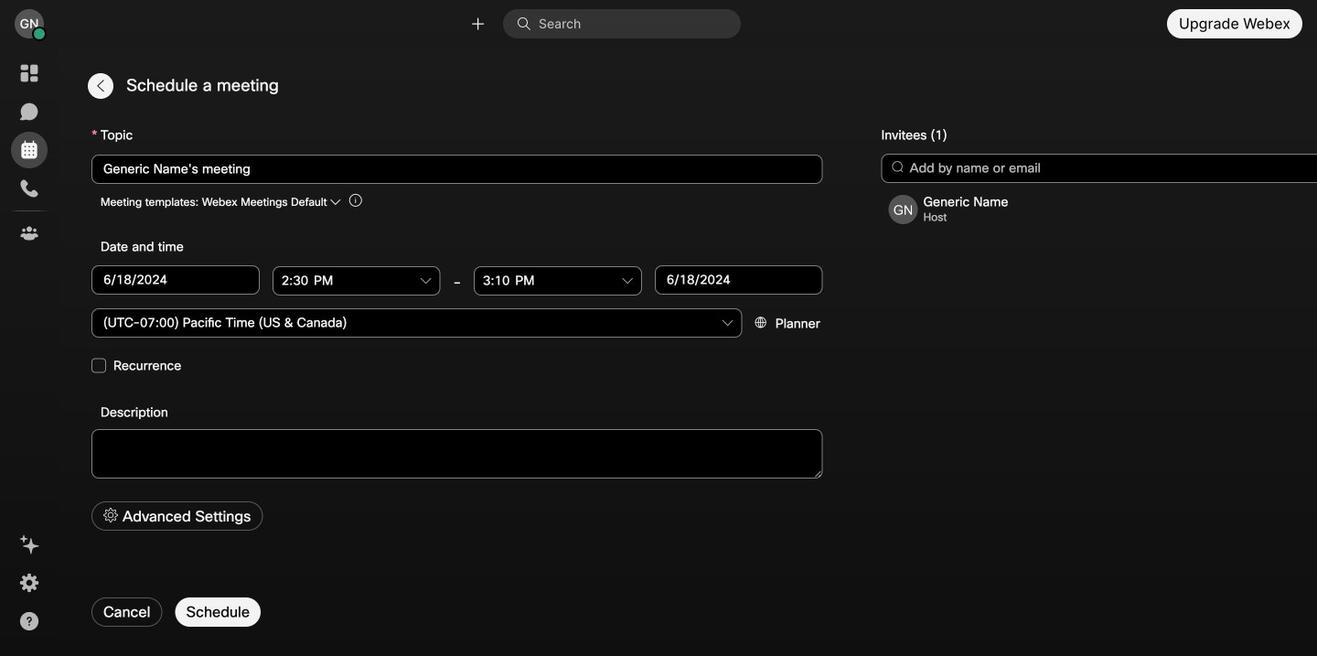 Task type: vqa. For each thing, say whether or not it's contained in the screenshot.
Add people by name or email text box in the top of the page
no



Task type: describe. For each thing, give the bounding box(es) containing it.
wrapper image
[[517, 16, 539, 31]]

connect people image
[[470, 15, 487, 33]]

wrapper image
[[33, 28, 46, 40]]

settings image
[[18, 572, 40, 594]]

teams, has no new notifications image
[[18, 222, 40, 244]]

what's new image
[[18, 534, 40, 556]]



Task type: locate. For each thing, give the bounding box(es) containing it.
help image
[[18, 610, 40, 632]]

navigation
[[0, 48, 59, 656]]

calls image
[[18, 178, 40, 200]]

messaging, has no new notifications image
[[18, 101, 40, 123]]

meetings image
[[18, 139, 40, 161]]

webex tab list
[[11, 55, 48, 252]]

dashboard image
[[18, 62, 40, 84]]



